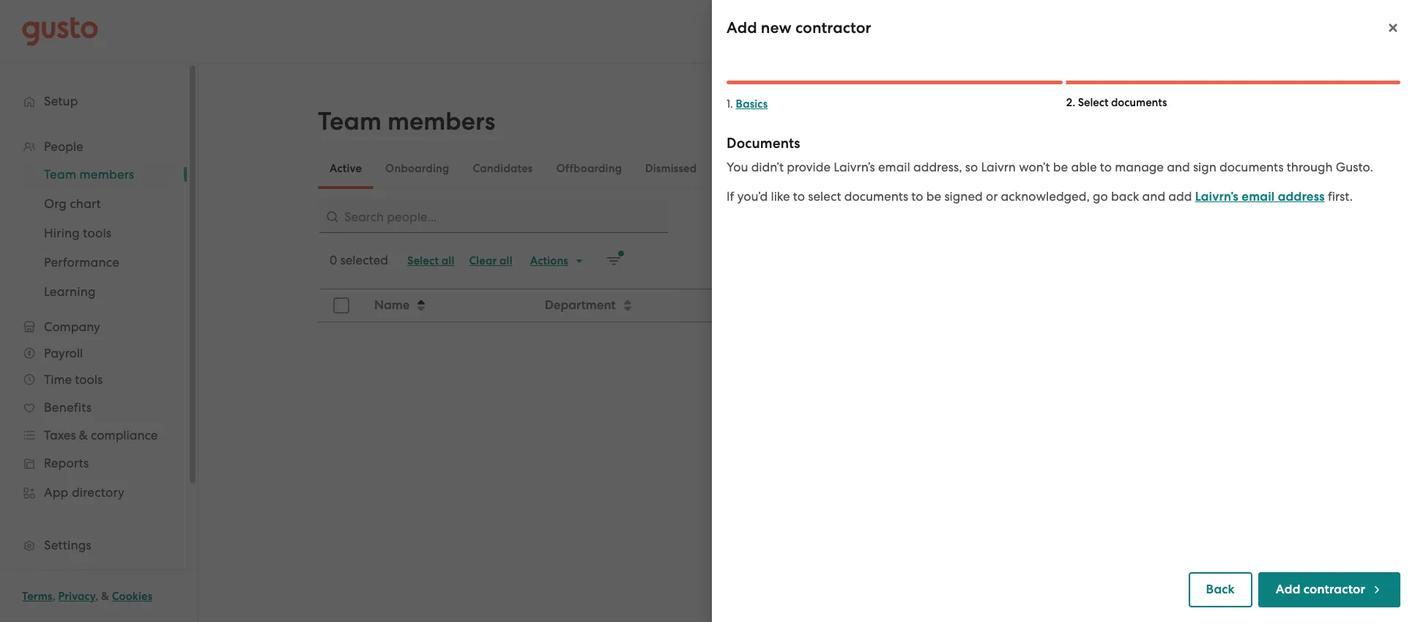 Task type: locate. For each thing, give the bounding box(es) containing it.
0 vertical spatial select
[[1079, 96, 1109, 109]]

you'd
[[738, 189, 768, 204]]

and
[[1168, 160, 1191, 174], [1143, 189, 1166, 204]]

be down address,
[[927, 189, 942, 204]]

0 selected status
[[330, 253, 388, 267]]

, left &
[[95, 590, 98, 603]]

1 vertical spatial contractor
[[1304, 582, 1366, 597]]

all inside 'clear all' button
[[500, 254, 513, 267]]

select for select all
[[408, 254, 439, 267]]

0 vertical spatial and
[[1168, 160, 1191, 174]]

go
[[1093, 189, 1109, 204]]

2 all from the left
[[500, 254, 513, 267]]

select up name button
[[408, 254, 439, 267]]

back
[[1112, 189, 1140, 204]]

be left able in the top of the page
[[1054, 160, 1069, 174]]

add
[[727, 18, 758, 37], [1277, 582, 1301, 597]]

1 vertical spatial laivrn's
[[1196, 189, 1239, 204]]

dismissed
[[646, 162, 697, 175]]

basics button
[[736, 95, 768, 113]]

add contractor
[[1277, 582, 1366, 597]]

1 horizontal spatial add
[[1277, 582, 1301, 597]]

1 horizontal spatial email
[[1242, 189, 1276, 204]]

add
[[1169, 189, 1193, 204]]

to down address,
[[912, 189, 924, 204]]

select all
[[408, 254, 455, 267]]

if
[[727, 189, 735, 204]]

add left new
[[727, 18, 758, 37]]

documents right the select
[[845, 189, 909, 204]]

laivrn's
[[834, 160, 876, 174], [1196, 189, 1239, 204]]

all left clear
[[442, 254, 455, 267]]

0 horizontal spatial contractor
[[796, 18, 872, 37]]

add contractor button
[[1259, 572, 1401, 608]]

cookies
[[112, 590, 153, 603]]

add right back
[[1277, 582, 1301, 597]]

1 vertical spatial add
[[1277, 582, 1301, 597]]

select up able in the top of the page
[[1079, 96, 1109, 109]]

add for add contractor
[[1277, 582, 1301, 597]]

1 horizontal spatial and
[[1168, 160, 1191, 174]]

clear all button
[[462, 249, 520, 273]]

,
[[53, 590, 56, 603], [95, 590, 98, 603]]

basics
[[736, 97, 768, 111]]

0 vertical spatial email
[[879, 160, 911, 174]]

0 horizontal spatial be
[[927, 189, 942, 204]]

0 horizontal spatial to
[[794, 189, 805, 204]]

be inside if you'd like to select documents to be signed or acknowledged, go back and add laivrn's email address first.
[[927, 189, 942, 204]]

1 horizontal spatial laivrn's
[[1196, 189, 1239, 204]]

documents inside if you'd like to select documents to be signed or acknowledged, go back and add laivrn's email address first.
[[845, 189, 909, 204]]

1 horizontal spatial select
[[1079, 96, 1109, 109]]

and left sign
[[1168, 160, 1191, 174]]

, left the privacy link
[[53, 590, 56, 603]]

1 all from the left
[[442, 254, 455, 267]]

email left 'address'
[[1242, 189, 1276, 204]]

new notifications image
[[607, 254, 621, 268], [607, 254, 621, 268]]

contractor
[[796, 18, 872, 37], [1304, 582, 1366, 597]]

2 horizontal spatial documents
[[1220, 160, 1284, 174]]

0 vertical spatial add
[[727, 18, 758, 37]]

2 vertical spatial documents
[[845, 189, 909, 204]]

2 , from the left
[[95, 590, 98, 603]]

0 horizontal spatial add
[[727, 18, 758, 37]]

all for clear all
[[500, 254, 513, 267]]

all
[[442, 254, 455, 267], [500, 254, 513, 267]]

able
[[1072, 160, 1098, 174]]

0 horizontal spatial documents
[[845, 189, 909, 204]]

laivrn's down sign
[[1196, 189, 1239, 204]]

1 vertical spatial be
[[927, 189, 942, 204]]

to right like
[[794, 189, 805, 204]]

clear all
[[469, 254, 513, 267]]

and inside if you'd like to select documents to be signed or acknowledged, go back and add laivrn's email address first.
[[1143, 189, 1166, 204]]

1 horizontal spatial documents
[[1112, 96, 1168, 109]]

dismissed button
[[634, 151, 709, 186]]

name button
[[366, 290, 535, 321]]

active
[[330, 162, 362, 175]]

like
[[771, 189, 790, 204]]

0 horizontal spatial all
[[442, 254, 455, 267]]

or
[[986, 189, 998, 204]]

and left add
[[1143, 189, 1166, 204]]

select all button
[[400, 249, 462, 273]]

name
[[374, 298, 410, 313]]

laivrn's up the select
[[834, 160, 876, 174]]

gusto.
[[1337, 160, 1374, 174]]

0 horizontal spatial laivrn's
[[834, 160, 876, 174]]

contractor inside add contractor button
[[1304, 582, 1366, 597]]

documents
[[1112, 96, 1168, 109], [1220, 160, 1284, 174], [845, 189, 909, 204]]

signed
[[945, 189, 983, 204]]

0 horizontal spatial ,
[[53, 590, 56, 603]]

0 selected
[[330, 253, 388, 267]]

0 horizontal spatial and
[[1143, 189, 1166, 204]]

all for select all
[[442, 254, 455, 267]]

0 horizontal spatial email
[[879, 160, 911, 174]]

to right able in the top of the page
[[1101, 160, 1113, 174]]

documents up 'manage' in the top of the page
[[1112, 96, 1168, 109]]

select
[[1079, 96, 1109, 109], [408, 254, 439, 267]]

Search people... field
[[318, 201, 670, 233]]

1 , from the left
[[53, 590, 56, 603]]

be
[[1054, 160, 1069, 174], [927, 189, 942, 204]]

onboarding button
[[374, 151, 461, 186]]

privacy
[[58, 590, 95, 603]]

select inside button
[[408, 254, 439, 267]]

0 horizontal spatial select
[[408, 254, 439, 267]]

1 horizontal spatial ,
[[95, 590, 98, 603]]

all right clear
[[500, 254, 513, 267]]

documents right sign
[[1220, 160, 1284, 174]]

1 vertical spatial and
[[1143, 189, 1166, 204]]

to
[[1101, 160, 1113, 174], [794, 189, 805, 204], [912, 189, 924, 204]]

select
[[808, 189, 842, 204]]

add inside button
[[1277, 582, 1301, 597]]

1 vertical spatial select
[[408, 254, 439, 267]]

email
[[879, 160, 911, 174], [1242, 189, 1276, 204]]

offboarding button
[[545, 151, 634, 186]]

dialog main content element
[[712, 50, 1416, 564]]

select inside dialog main content element
[[1079, 96, 1109, 109]]

all inside select all button
[[442, 254, 455, 267]]

1 horizontal spatial all
[[500, 254, 513, 267]]

email left address,
[[879, 160, 911, 174]]

0 vertical spatial laivrn's
[[834, 160, 876, 174]]

1 horizontal spatial contractor
[[1304, 582, 1366, 597]]

cookies button
[[112, 588, 153, 605]]

1 horizontal spatial be
[[1054, 160, 1069, 174]]

1 vertical spatial documents
[[1220, 160, 1284, 174]]



Task type: describe. For each thing, give the bounding box(es) containing it.
active button
[[318, 151, 374, 186]]

home image
[[22, 16, 98, 46]]

1 vertical spatial email
[[1242, 189, 1276, 204]]

acknowledged,
[[1002, 189, 1090, 204]]

provide
[[787, 160, 831, 174]]

add new contractor
[[727, 18, 872, 37]]

didn't
[[752, 160, 784, 174]]

&
[[101, 590, 109, 603]]

add a team member drawer dialog
[[712, 0, 1416, 622]]

members
[[388, 106, 496, 136]]

Select all rows on this page checkbox
[[325, 289, 358, 322]]

select documents
[[1079, 96, 1168, 109]]

1 horizontal spatial to
[[912, 189, 924, 204]]

team
[[318, 106, 382, 136]]

onboarding
[[386, 162, 450, 175]]

address,
[[914, 160, 963, 174]]

team members tab list
[[318, 148, 1285, 189]]

first.
[[1329, 189, 1354, 204]]

0
[[330, 253, 337, 267]]

you didn't provide laivrn's email address, so laivrn won't be able to manage and sign documents through gusto.
[[727, 160, 1374, 174]]

terms link
[[22, 590, 53, 603]]

new
[[761, 18, 792, 37]]

terms , privacy , & cookies
[[22, 590, 153, 603]]

so
[[966, 160, 979, 174]]

if you'd like to select documents to be signed or acknowledged, go back and add laivrn's email address first.
[[727, 189, 1354, 204]]

documents
[[727, 135, 801, 152]]

selected
[[340, 253, 388, 267]]

candidates
[[473, 162, 533, 175]]

sign
[[1194, 160, 1217, 174]]

privacy link
[[58, 590, 95, 603]]

0 vertical spatial contractor
[[796, 18, 872, 37]]

account menu element
[[1133, 0, 1394, 62]]

team members
[[318, 106, 496, 136]]

won't
[[1020, 160, 1051, 174]]

through
[[1287, 160, 1334, 174]]

back
[[1207, 582, 1236, 597]]

0 vertical spatial be
[[1054, 160, 1069, 174]]

terms
[[22, 590, 53, 603]]

manage
[[1116, 160, 1165, 174]]

0 vertical spatial documents
[[1112, 96, 1168, 109]]

back button
[[1189, 572, 1253, 608]]

select for select documents
[[1079, 96, 1109, 109]]

and for laivrn's
[[1143, 189, 1166, 204]]

and for documents
[[1168, 160, 1191, 174]]

department button
[[536, 290, 789, 321]]

you
[[727, 160, 749, 174]]

offboarding
[[557, 162, 622, 175]]

2 horizontal spatial to
[[1101, 160, 1113, 174]]

laivrn
[[982, 160, 1016, 174]]

candidates button
[[461, 151, 545, 186]]

add for add new contractor
[[727, 18, 758, 37]]

clear
[[469, 254, 497, 267]]

address
[[1279, 189, 1326, 204]]

department
[[545, 298, 616, 313]]



Task type: vqa. For each thing, say whether or not it's contained in the screenshot.
Share your
no



